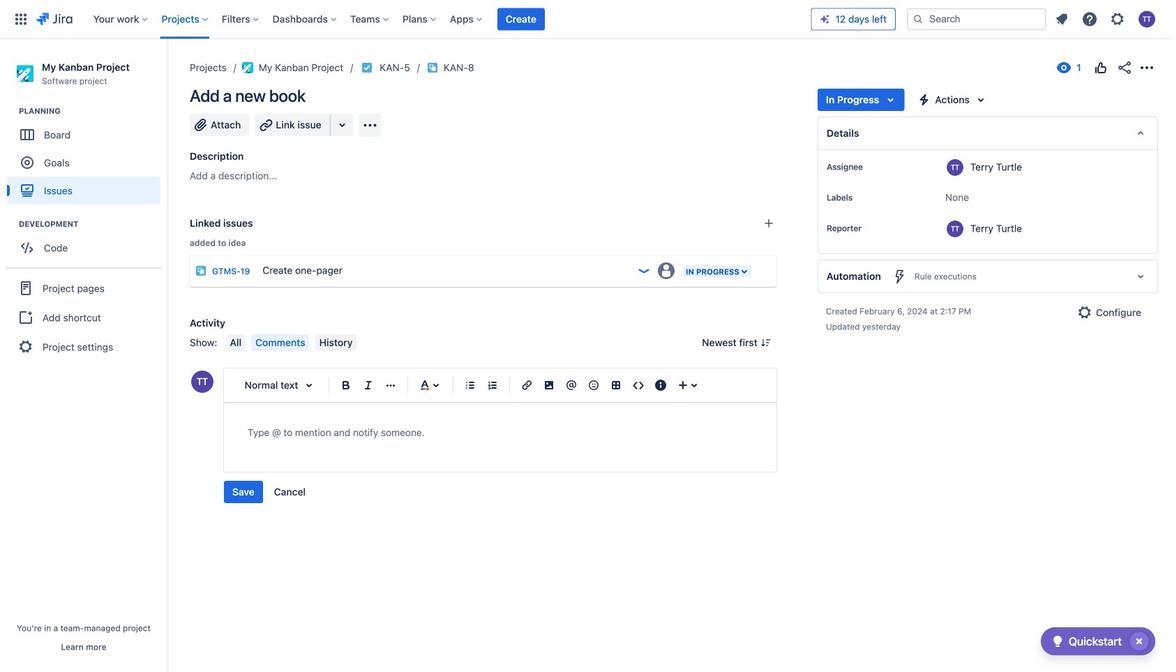Task type: describe. For each thing, give the bounding box(es) containing it.
appswitcher icon image
[[13, 11, 29, 28]]

add image, video, or file image
[[541, 377, 558, 394]]

automation element
[[818, 260, 1159, 293]]

add app image
[[362, 117, 379, 134]]

subtask image
[[427, 62, 438, 73]]

numbered list ⌘⇧7 image
[[484, 377, 501, 394]]

code snippet image
[[630, 377, 647, 394]]

copy link to issue image
[[472, 61, 483, 73]]

mention image
[[563, 377, 580, 394]]

issue type: sub-task image
[[195, 265, 207, 276]]

primary element
[[8, 0, 812, 39]]

more formatting image
[[383, 377, 399, 394]]

bullet list ⌘⇧8 image
[[462, 377, 479, 394]]

task image
[[362, 62, 373, 73]]

vote options: no one has voted for this issue yet. image
[[1093, 59, 1110, 76]]

development image
[[2, 216, 19, 233]]

reporter pin to top. only you can see pinned fields. image
[[865, 223, 876, 234]]

link web pages and more image
[[334, 117, 351, 133]]

actions image
[[1139, 59, 1156, 76]]

more information about this user image
[[947, 159, 964, 176]]

planning image
[[2, 103, 19, 120]]

heading for "development" icon
[[19, 219, 167, 230]]

sidebar element
[[0, 39, 168, 672]]

emoji image
[[586, 377, 602, 394]]

notifications image
[[1054, 11, 1071, 28]]



Task type: locate. For each thing, give the bounding box(es) containing it.
priority: low image
[[637, 264, 651, 278]]

heading
[[19, 106, 167, 117], [19, 219, 167, 230]]

link image
[[519, 377, 535, 394]]

1 heading from the top
[[19, 106, 167, 117]]

your profile and settings image
[[1139, 11, 1156, 28]]

group
[[7, 106, 167, 209], [7, 219, 167, 266], [6, 268, 162, 367], [224, 481, 314, 503]]

help image
[[1082, 11, 1099, 28]]

link an issue image
[[764, 218, 775, 229]]

info panel image
[[653, 377, 670, 394]]

1 vertical spatial heading
[[19, 219, 167, 230]]

0 vertical spatial heading
[[19, 106, 167, 117]]

more information about this user image
[[947, 221, 964, 237]]

check image
[[1050, 633, 1067, 650]]

Search field
[[908, 8, 1047, 30]]

my kanban project image
[[242, 62, 253, 73]]

jira image
[[36, 11, 72, 28], [36, 11, 72, 28]]

search image
[[913, 14, 924, 25]]

details element
[[818, 117, 1159, 150]]

table image
[[608, 377, 625, 394]]

2 heading from the top
[[19, 219, 167, 230]]

settings image
[[1110, 11, 1127, 28]]

heading for the planning image
[[19, 106, 167, 117]]

menu bar
[[223, 334, 360, 351]]

italic ⌘i image
[[360, 377, 377, 394]]

assignee pin to top. only you can see pinned fields. image
[[866, 161, 877, 172]]

labels pin to top. only you can see pinned fields. image
[[856, 192, 867, 203]]

bold ⌘b image
[[338, 377, 355, 394]]

sidebar navigation image
[[152, 56, 183, 84]]

goal image
[[21, 157, 34, 169]]

banner
[[0, 0, 1173, 39]]

dismiss quickstart image
[[1129, 630, 1151, 653]]

Comment - Main content area, start typing to enter text. text field
[[248, 424, 753, 441]]



Task type: vqa. For each thing, say whether or not it's contained in the screenshot.
TERRY associated with P1374
no



